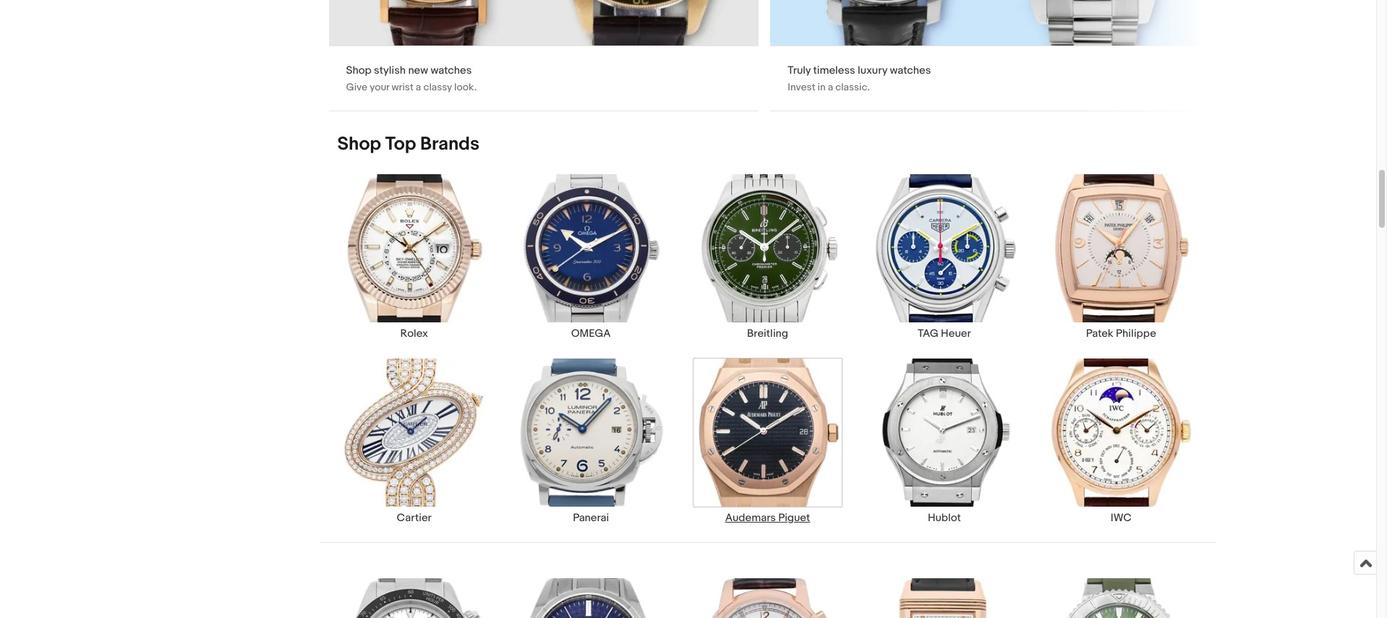 Task type: describe. For each thing, give the bounding box(es) containing it.
iwc
[[1111, 511, 1132, 525]]

hublot link
[[856, 358, 1033, 525]]

timeless
[[813, 63, 855, 77]]

heuer
[[941, 327, 971, 341]]

2 list from the top
[[320, 578, 1215, 618]]

new
[[408, 63, 428, 77]]

watches for shop stylish new watches
[[431, 63, 472, 77]]

classy
[[423, 81, 452, 93]]

breitling link
[[679, 173, 856, 341]]

shop for shop top brands
[[337, 133, 381, 155]]

stylish
[[374, 63, 406, 77]]

iwc link
[[1033, 358, 1210, 525]]

a inside truly timeless luxury watches invest in a classic.
[[828, 81, 833, 93]]

omega
[[571, 327, 611, 341]]

shop for shop stylish new watches give your wrist a classy look.
[[346, 63, 372, 77]]

a inside shop stylish new watches give your wrist a classy look.
[[416, 81, 421, 93]]

shop top brands
[[337, 133, 480, 155]]

look.
[[454, 81, 477, 93]]

shop stylish new watches give your wrist a classy look.
[[346, 63, 477, 93]]

audemars
[[725, 511, 776, 525]]

panerai
[[573, 511, 609, 525]]

none text field containing shop stylish new watches
[[329, 0, 759, 110]]

top
[[385, 133, 416, 155]]

panerai link
[[503, 358, 679, 525]]

philippe
[[1116, 327, 1156, 341]]

patek philippe
[[1086, 327, 1156, 341]]

patek philippe link
[[1033, 173, 1210, 341]]



Task type: locate. For each thing, give the bounding box(es) containing it.
1 watches from the left
[[431, 63, 472, 77]]

rolex link
[[326, 173, 503, 341]]

watches up classy
[[431, 63, 472, 77]]

in
[[818, 81, 826, 93]]

brands
[[420, 133, 480, 155]]

classic.
[[835, 81, 870, 93]]

omega link
[[503, 173, 679, 341]]

0 vertical spatial shop
[[346, 63, 372, 77]]

None text field
[[770, 0, 1201, 110]]

audemars piguet link
[[679, 358, 856, 525]]

luxury
[[858, 63, 887, 77]]

list containing rolex
[[320, 173, 1215, 543]]

1 a from the left
[[416, 81, 421, 93]]

watches inside truly timeless luxury watches invest in a classic.
[[890, 63, 931, 77]]

1 vertical spatial list
[[320, 578, 1215, 618]]

watches right luxury
[[890, 63, 931, 77]]

truly timeless luxury watches invest in a classic.
[[788, 63, 931, 93]]

hublot
[[928, 511, 961, 525]]

0 horizontal spatial watches
[[431, 63, 472, 77]]

cartier
[[397, 511, 432, 525]]

2 a from the left
[[828, 81, 833, 93]]

shop
[[346, 63, 372, 77], [337, 133, 381, 155]]

rolex
[[400, 327, 428, 341]]

2 watches from the left
[[890, 63, 931, 77]]

audemars piguet
[[725, 511, 810, 525]]

a right the wrist
[[416, 81, 421, 93]]

your
[[370, 81, 389, 93]]

1 vertical spatial shop
[[337, 133, 381, 155]]

piguet
[[778, 511, 810, 525]]

tag heuer link
[[856, 173, 1033, 341]]

a
[[416, 81, 421, 93], [828, 81, 833, 93]]

tag heuer
[[918, 327, 971, 341]]

watches inside shop stylish new watches give your wrist a classy look.
[[431, 63, 472, 77]]

patek
[[1086, 327, 1113, 341]]

None text field
[[329, 0, 759, 110]]

tag
[[918, 327, 939, 341]]

truly
[[788, 63, 811, 77]]

watches
[[431, 63, 472, 77], [890, 63, 931, 77]]

1 horizontal spatial watches
[[890, 63, 931, 77]]

1 horizontal spatial a
[[828, 81, 833, 93]]

wrist
[[392, 81, 413, 93]]

breitling
[[747, 327, 788, 341]]

0 vertical spatial list
[[320, 173, 1215, 543]]

1 list from the top
[[320, 173, 1215, 543]]

give
[[346, 81, 367, 93]]

0 horizontal spatial a
[[416, 81, 421, 93]]

none text field containing truly timeless luxury watches
[[770, 0, 1201, 110]]

invest
[[788, 81, 815, 93]]

a right the in
[[828, 81, 833, 93]]

shop left the 'top'
[[337, 133, 381, 155]]

shop up give
[[346, 63, 372, 77]]

list
[[320, 173, 1215, 543], [320, 578, 1215, 618]]

watches for truly timeless luxury watches
[[890, 63, 931, 77]]

cartier link
[[326, 358, 503, 525]]

shop inside shop stylish new watches give your wrist a classy look.
[[346, 63, 372, 77]]



Task type: vqa. For each thing, say whether or not it's contained in the screenshot.
Stylish
yes



